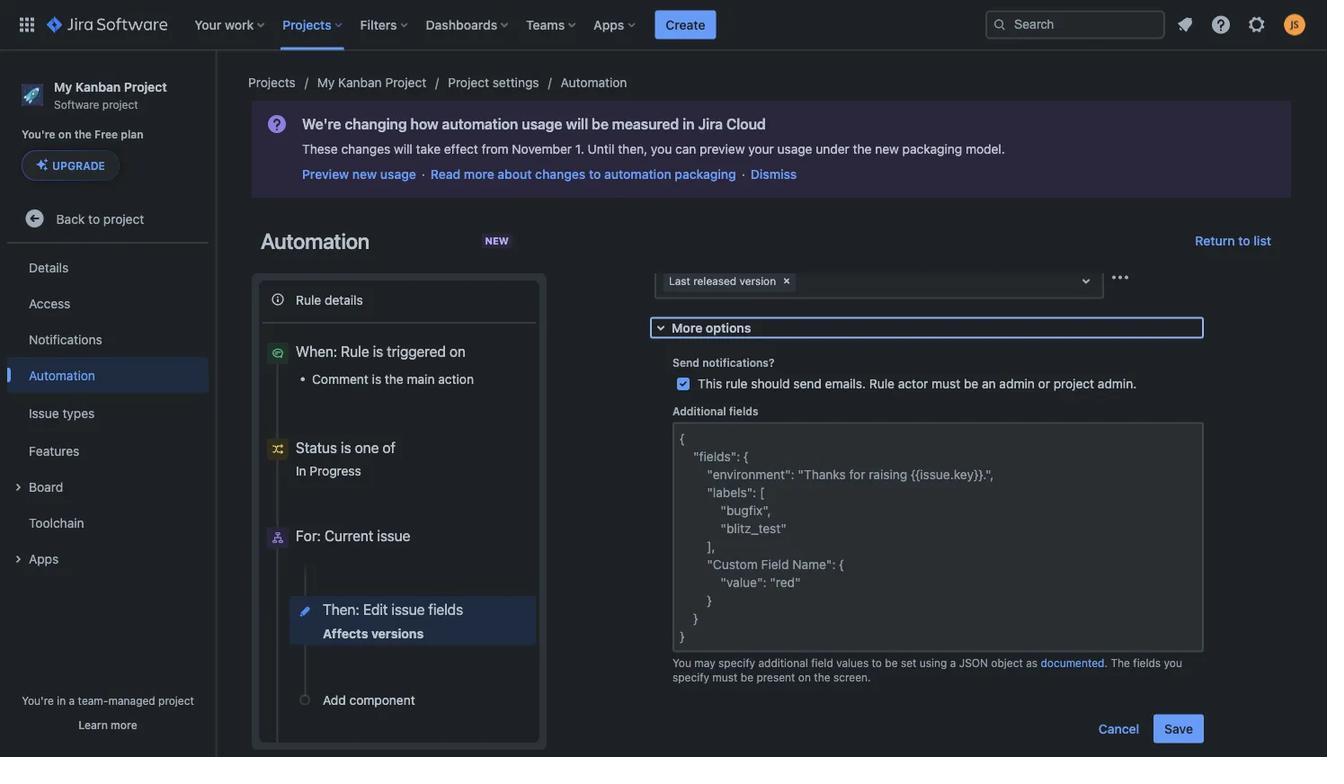 Task type: describe. For each thing, give the bounding box(es) containing it.
sidebar navigation image
[[196, 72, 236, 108]]

1 vertical spatial automation
[[604, 167, 672, 182]]

.
[[1105, 657, 1108, 669]]

the inside we're changing how automation usage will be measured in jira cloud these changes will take effect from november 1. until then, you can preview your usage under the new packaging model.
[[853, 142, 872, 157]]

the left the main
[[385, 372, 404, 386]]

documented
[[1041, 657, 1105, 669]]

main
[[407, 372, 435, 386]]

upgrade
[[52, 159, 105, 172]]

changing
[[345, 116, 407, 133]]

take
[[416, 142, 441, 157]]

add component
[[323, 693, 415, 708]]

managed
[[108, 694, 155, 707]]

for: current issue
[[296, 528, 410, 545]]

additional fields
[[673, 405, 759, 417]]

additional
[[673, 405, 727, 417]]

save
[[1165, 721, 1194, 736]]

1 horizontal spatial more
[[464, 167, 495, 182]]

to down until
[[589, 167, 601, 182]]

under
[[816, 142, 850, 157]]

automation inside we're changing how automation usage will be measured in jira cloud these changes will take effect from november 1. until then, you can preview your usage under the new packaging model.
[[442, 116, 518, 133]]

features
[[29, 443, 79, 458]]

project for my kanban project
[[385, 75, 427, 90]]

learn
[[79, 719, 108, 731]]

model.
[[966, 142, 1006, 157]]

about
[[498, 167, 532, 182]]

create button
[[655, 10, 716, 39]]

issue
[[29, 406, 59, 420]]

specify inside . the fields you specify must be present on the screen.
[[673, 671, 710, 684]]

free
[[95, 128, 118, 141]]

kanban for my kanban project
[[338, 75, 382, 90]]

notifications
[[29, 332, 102, 347]]

must inside send notifications? this rule should send emails. rule actor must be an admin or project admin.
[[932, 376, 961, 391]]

preview
[[700, 142, 745, 157]]

1.
[[576, 142, 585, 157]]

dismiss button
[[751, 166, 797, 184]]

more options
[[672, 320, 751, 335]]

is for one
[[341, 439, 351, 456]]

upgrade button
[[22, 151, 119, 180]]

add component button
[[290, 685, 536, 716]]

for: current issue button
[[263, 523, 536, 557]]

packaging inside we're changing how automation usage will be measured in jira cloud these changes will take effect from november 1. until then, you can preview your usage under the new packaging model.
[[903, 142, 963, 157]]

1 vertical spatial fields
[[429, 601, 463, 618]]

notifications image
[[1175, 14, 1196, 36]]

must inside . the fields you specify must be present on the screen.
[[713, 671, 738, 684]]

you're for you're in a team-managed project
[[22, 694, 54, 707]]

access
[[29, 296, 70, 311]]

toolchain
[[29, 515, 84, 530]]

present
[[757, 671, 796, 684]]

triggered
[[387, 343, 446, 360]]

2 vertical spatial usage
[[380, 167, 416, 182]]

help image
[[1211, 14, 1232, 36]]

to right values on the bottom of the page
[[872, 657, 882, 669]]

cancel button
[[1088, 714, 1151, 743]]

my for my kanban project software project
[[54, 79, 72, 94]]

projects link
[[248, 72, 296, 94]]

settings
[[493, 75, 539, 90]]

versions
[[371, 626, 424, 641]]

documented link
[[1041, 657, 1105, 669]]

project right managed
[[158, 694, 194, 707]]

apps button
[[7, 541, 209, 577]]

can
[[676, 142, 697, 157]]

read
[[431, 167, 461, 182]]

be inside we're changing how automation usage will be measured in jira cloud these changes will take effect from november 1. until then, you can preview your usage under the new packaging model.
[[592, 116, 609, 133]]

software
[[54, 98, 99, 110]]

you're in a team-managed project
[[22, 694, 194, 707]]

screen.
[[834, 671, 871, 684]]

the
[[1111, 657, 1131, 669]]

expand image for board
[[7, 477, 29, 499]]

your work button
[[189, 10, 272, 39]]

rule inside 'button'
[[296, 292, 321, 307]]

component
[[350, 693, 415, 708]]

as
[[1027, 657, 1038, 669]]

search image
[[993, 18, 1007, 32]]

one
[[355, 439, 379, 456]]

plan
[[121, 128, 144, 141]]

team-
[[78, 694, 108, 707]]

you inside . the fields you specify must be present on the screen.
[[1164, 657, 1183, 669]]

expand image for apps
[[7, 549, 29, 570]]

we're changing how automation usage will be measured in jira cloud these changes will take effect from november 1. until then, you can preview your usage under the new packaging model.
[[302, 116, 1006, 157]]

1 horizontal spatial a
[[951, 657, 957, 669]]

1 vertical spatial automation
[[261, 228, 370, 254]]

then,
[[618, 142, 648, 157]]

filters button
[[355, 10, 415, 39]]

types
[[62, 406, 95, 420]]

0 horizontal spatial on
[[58, 128, 72, 141]]

for:
[[296, 528, 321, 545]]

rule details
[[296, 292, 363, 307]]

you inside we're changing how automation usage will be measured in jira cloud these changes will take effect from november 1. until then, you can preview your usage under the new packaging model.
[[651, 142, 672, 157]]

project inside send notifications? this rule should send emails. rule actor must be an admin or project admin.
[[1054, 376, 1095, 391]]

1 · from the left
[[422, 167, 425, 182]]

settings image
[[1247, 14, 1268, 36]]

we're
[[302, 116, 341, 133]]

1 vertical spatial packaging
[[675, 167, 736, 182]]

teams button
[[521, 10, 583, 39]]

list
[[1254, 233, 1272, 248]]

delete image
[[510, 601, 532, 622]]

project settings link
[[448, 72, 539, 94]]

clear image
[[780, 273, 794, 288]]

Additional fields text field
[[673, 422, 1204, 652]]

duplicate image
[[488, 601, 510, 622]]

project inside "link"
[[448, 75, 489, 90]]

automation link for notifications
[[7, 357, 209, 393]]

your
[[749, 142, 774, 157]]

preview new usage · read more about changes to automation packaging · dismiss
[[302, 167, 797, 182]]

comment is the main action
[[312, 372, 474, 386]]

appswitcher icon image
[[16, 14, 38, 36]]

more options button
[[650, 317, 1204, 338]]

in
[[296, 464, 306, 479]]

json
[[960, 657, 989, 669]]

board button
[[7, 469, 209, 505]]

apps button
[[588, 10, 643, 39]]

or
[[1039, 376, 1051, 391]]

these
[[302, 142, 338, 157]]

dismiss
[[751, 167, 797, 182]]

project inside my kanban project software project
[[102, 98, 138, 110]]

jira
[[698, 116, 723, 133]]

cancel
[[1099, 721, 1140, 736]]

my kanban project
[[317, 75, 427, 90]]



Task type: vqa. For each thing, say whether or not it's contained in the screenshot.
Invite
no



Task type: locate. For each thing, give the bounding box(es) containing it.
automation link up types
[[7, 357, 209, 393]]

automation link for project settings
[[561, 72, 627, 94]]

on
[[58, 128, 72, 141], [450, 343, 466, 360], [799, 671, 811, 684]]

1 vertical spatial you
[[1164, 657, 1183, 669]]

issue types
[[29, 406, 95, 420]]

2 expand image from the top
[[7, 549, 29, 570]]

0 horizontal spatial apps
[[29, 551, 59, 566]]

0 horizontal spatial automation
[[442, 116, 518, 133]]

banner containing your work
[[0, 0, 1328, 50]]

1 horizontal spatial rule
[[341, 343, 369, 360]]

project right or
[[1054, 376, 1095, 391]]

my up we're
[[317, 75, 335, 90]]

be left 'set'
[[885, 657, 898, 669]]

details
[[29, 260, 69, 275]]

is down when: rule is triggered on
[[372, 372, 382, 386]]

you're on the free plan
[[22, 128, 144, 141]]

the right under
[[853, 142, 872, 157]]

1 vertical spatial must
[[713, 671, 738, 684]]

send
[[673, 356, 700, 368]]

0 vertical spatial must
[[932, 376, 961, 391]]

you
[[673, 657, 692, 669]]

0 vertical spatial issue
[[377, 528, 410, 545]]

is
[[373, 343, 383, 360], [372, 372, 382, 386], [341, 439, 351, 456]]

0 vertical spatial new
[[875, 142, 899, 157]]

1 horizontal spatial fields
[[729, 405, 759, 417]]

changes up "preview new usage" 'button'
[[341, 142, 391, 157]]

object
[[992, 657, 1024, 669]]

usage up november
[[522, 116, 563, 133]]

1 vertical spatial on
[[450, 343, 466, 360]]

0 vertical spatial automation link
[[561, 72, 627, 94]]

more down from
[[464, 167, 495, 182]]

issue inside for: current issue button
[[377, 528, 410, 545]]

automation down apps dropdown button
[[561, 75, 627, 90]]

be left an
[[964, 376, 979, 391]]

must right actor
[[932, 376, 961, 391]]

1 horizontal spatial ·
[[742, 167, 745, 182]]

a left team-
[[69, 694, 75, 707]]

0 vertical spatial projects
[[283, 17, 332, 32]]

0 horizontal spatial you
[[651, 142, 672, 157]]

0 vertical spatial usage
[[522, 116, 563, 133]]

on down additional
[[799, 671, 811, 684]]

filters
[[360, 17, 397, 32]]

the left free
[[74, 128, 92, 141]]

2 horizontal spatial on
[[799, 671, 811, 684]]

select operation image
[[1110, 266, 1132, 288]]

1 vertical spatial more
[[111, 719, 137, 731]]

automation up rule details
[[261, 228, 370, 254]]

group containing details
[[7, 244, 209, 582]]

be left present
[[741, 671, 754, 684]]

return
[[1196, 233, 1236, 248]]

1 horizontal spatial my
[[317, 75, 335, 90]]

automation link
[[561, 72, 627, 94], [7, 357, 209, 393]]

on inside . the fields you specify must be present on the screen.
[[799, 671, 811, 684]]

automation for notifications
[[29, 368, 95, 383]]

·
[[422, 167, 425, 182], [742, 167, 745, 182]]

1 vertical spatial in
[[57, 694, 66, 707]]

0 vertical spatial a
[[951, 657, 957, 669]]

you're left team-
[[22, 694, 54, 707]]

0 vertical spatial expand image
[[7, 477, 29, 499]]

1 vertical spatial issue
[[392, 601, 425, 618]]

on up "upgrade" button
[[58, 128, 72, 141]]

1 horizontal spatial will
[[566, 116, 588, 133]]

back
[[56, 211, 85, 226]]

expand image
[[7, 477, 29, 499], [7, 549, 29, 570]]

1 horizontal spatial automation
[[604, 167, 672, 182]]

changes down november
[[535, 167, 586, 182]]

version
[[740, 274, 776, 287]]

november
[[512, 142, 572, 157]]

2 horizontal spatial project
[[448, 75, 489, 90]]

your profile and settings image
[[1285, 14, 1306, 36]]

1 horizontal spatial packaging
[[903, 142, 963, 157]]

apps inside apps button
[[29, 551, 59, 566]]

rule up comment
[[341, 343, 369, 360]]

0 horizontal spatial fields
[[429, 601, 463, 618]]

1 vertical spatial rule
[[341, 343, 369, 360]]

2 vertical spatial on
[[799, 671, 811, 684]]

is inside status is one of in progress
[[341, 439, 351, 456]]

2 vertical spatial automation
[[29, 368, 95, 383]]

my for my kanban project
[[317, 75, 335, 90]]

specify right the may
[[719, 657, 756, 669]]

issue for edit
[[392, 601, 425, 618]]

group
[[7, 244, 209, 582]]

0 vertical spatial apps
[[594, 17, 625, 32]]

fields left duplicate image at the bottom left of the page
[[429, 601, 463, 618]]

0 horizontal spatial specify
[[673, 671, 710, 684]]

fields down rule at the right
[[729, 405, 759, 417]]

learn more button
[[79, 718, 137, 732]]

to left list
[[1239, 233, 1251, 248]]

you may specify additional field values to be set using a json object as documented
[[673, 657, 1105, 669]]

notifications?
[[703, 356, 775, 368]]

0 horizontal spatial more
[[111, 719, 137, 731]]

may
[[695, 657, 716, 669]]

your work
[[195, 17, 254, 32]]

the down field
[[814, 671, 831, 684]]

when:
[[296, 343, 337, 360]]

will up 1.
[[566, 116, 588, 133]]

of
[[383, 439, 396, 456]]

automation for project settings
[[561, 75, 627, 90]]

usage up dismiss
[[778, 142, 813, 157]]

projects inside dropdown button
[[283, 17, 332, 32]]

2 vertical spatial fields
[[1134, 657, 1161, 669]]

you're up "upgrade" button
[[22, 128, 55, 141]]

0 horizontal spatial kanban
[[75, 79, 121, 94]]

0 horizontal spatial packaging
[[675, 167, 736, 182]]

affects versions
[[323, 626, 424, 641]]

more down managed
[[111, 719, 137, 731]]

will left take
[[394, 142, 413, 157]]

notifications link
[[7, 321, 209, 357]]

this
[[698, 376, 723, 391]]

changes inside we're changing how automation usage will be measured in jira cloud these changes will take effect from november 1. until then, you can preview your usage under the new packaging model.
[[341, 142, 391, 157]]

to
[[589, 167, 601, 182], [88, 211, 100, 226], [1239, 233, 1251, 248], [872, 657, 882, 669]]

1 vertical spatial you're
[[22, 694, 54, 707]]

kanban
[[338, 75, 382, 90], [75, 79, 121, 94]]

must down the may
[[713, 671, 738, 684]]

1 horizontal spatial in
[[683, 116, 695, 133]]

issue up versions
[[392, 601, 425, 618]]

0 horizontal spatial usage
[[380, 167, 416, 182]]

expand image inside board button
[[7, 477, 29, 499]]

0 horizontal spatial automation link
[[7, 357, 209, 393]]

0 horizontal spatial must
[[713, 671, 738, 684]]

automation down then,
[[604, 167, 672, 182]]

usage down take
[[380, 167, 416, 182]]

projects right work
[[283, 17, 332, 32]]

specify down you
[[673, 671, 710, 684]]

read more about changes to automation packaging button
[[431, 166, 736, 184]]

you right the
[[1164, 657, 1183, 669]]

details link
[[7, 249, 209, 285]]

fields
[[729, 405, 759, 417], [429, 601, 463, 618], [1134, 657, 1161, 669]]

0 horizontal spatial my
[[54, 79, 72, 94]]

admin.
[[1098, 376, 1137, 391]]

more
[[464, 167, 495, 182], [111, 719, 137, 731]]

1 vertical spatial automation link
[[7, 357, 209, 393]]

Search field
[[986, 10, 1166, 39]]

specify
[[719, 657, 756, 669], [673, 671, 710, 684]]

rule inside send notifications? this rule should send emails. rule actor must be an admin or project admin.
[[870, 376, 895, 391]]

0 vertical spatial automation
[[442, 116, 518, 133]]

from
[[482, 142, 509, 157]]

jira software image
[[47, 14, 168, 36], [47, 14, 168, 36]]

create
[[666, 17, 706, 32]]

0 vertical spatial will
[[566, 116, 588, 133]]

to right back
[[88, 211, 100, 226]]

kanban up software
[[75, 79, 121, 94]]

last released version
[[669, 274, 776, 287]]

2 · from the left
[[742, 167, 745, 182]]

usage
[[522, 116, 563, 133], [778, 142, 813, 157], [380, 167, 416, 182]]

1 horizontal spatial new
[[875, 142, 899, 157]]

a right using
[[951, 657, 957, 669]]

banner
[[0, 0, 1328, 50]]

projects right sidebar navigation 'image'
[[248, 75, 296, 90]]

rule left actor
[[870, 376, 895, 391]]

1 vertical spatial new
[[353, 167, 377, 182]]

1 vertical spatial apps
[[29, 551, 59, 566]]

expand image down features
[[7, 477, 29, 499]]

1 vertical spatial will
[[394, 142, 413, 157]]

my inside my kanban project software project
[[54, 79, 72, 94]]

more
[[672, 320, 703, 335]]

my kanban project software project
[[54, 79, 167, 110]]

set
[[901, 657, 917, 669]]

0 horizontal spatial in
[[57, 694, 66, 707]]

in left team-
[[57, 694, 66, 707]]

primary element
[[11, 0, 986, 50]]

0 vertical spatial you're
[[22, 128, 55, 141]]

0 horizontal spatial project
[[124, 79, 167, 94]]

0 horizontal spatial a
[[69, 694, 75, 707]]

back to project link
[[7, 201, 209, 237]]

apps
[[594, 17, 625, 32], [29, 551, 59, 566]]

expand image inside apps button
[[7, 549, 29, 570]]

0 horizontal spatial new
[[353, 167, 377, 182]]

fields inside . the fields you specify must be present on the screen.
[[1134, 657, 1161, 669]]

1 you're from the top
[[22, 128, 55, 141]]

action
[[438, 372, 474, 386]]

0 vertical spatial changes
[[341, 142, 391, 157]]

should
[[751, 376, 790, 391]]

my
[[317, 75, 335, 90], [54, 79, 72, 94]]

projects for "projects" dropdown button
[[283, 17, 332, 32]]

fields right the
[[1134, 657, 1161, 669]]

automation
[[561, 75, 627, 90], [261, 228, 370, 254], [29, 368, 95, 383]]

2 horizontal spatial usage
[[778, 142, 813, 157]]

0 vertical spatial is
[[373, 343, 383, 360]]

will
[[566, 116, 588, 133], [394, 142, 413, 157]]

send notifications? this rule should send emails. rule actor must be an admin or project admin.
[[673, 356, 1137, 391]]

send
[[794, 376, 822, 391]]

1 horizontal spatial usage
[[522, 116, 563, 133]]

0 vertical spatial fields
[[729, 405, 759, 417]]

kanban inside my kanban project software project
[[75, 79, 121, 94]]

1 vertical spatial a
[[69, 694, 75, 707]]

1 horizontal spatial changes
[[535, 167, 586, 182]]

1 horizontal spatial project
[[385, 75, 427, 90]]

issue right the current
[[377, 528, 410, 545]]

edit
[[363, 601, 388, 618]]

how
[[411, 116, 439, 133]]

packaging down preview
[[675, 167, 736, 182]]

is up comment is the main action
[[373, 343, 383, 360]]

open image
[[1076, 270, 1097, 291]]

status is one of in progress
[[296, 439, 396, 479]]

toolchain link
[[7, 505, 209, 541]]

be inside send notifications? this rule should send emails. rule actor must be an admin or project admin.
[[964, 376, 979, 391]]

project
[[102, 98, 138, 110], [103, 211, 144, 226], [1054, 376, 1095, 391], [158, 694, 194, 707]]

rule
[[296, 292, 321, 307], [341, 343, 369, 360], [870, 376, 895, 391]]

return to list
[[1196, 233, 1272, 248]]

is left the one
[[341, 439, 351, 456]]

then: edit issue fields
[[323, 601, 463, 618]]

1 expand image from the top
[[7, 477, 29, 499]]

you're for you're on the free plan
[[22, 128, 55, 141]]

1 horizontal spatial you
[[1164, 657, 1183, 669]]

1 vertical spatial usage
[[778, 142, 813, 157]]

0 vertical spatial on
[[58, 128, 72, 141]]

1 horizontal spatial automation link
[[561, 72, 627, 94]]

automation link down apps dropdown button
[[561, 72, 627, 94]]

new right preview
[[353, 167, 377, 182]]

return to list button
[[1185, 227, 1283, 255]]

2 horizontal spatial fields
[[1134, 657, 1161, 669]]

0 vertical spatial packaging
[[903, 142, 963, 157]]

project up how
[[385, 75, 427, 90]]

is for the
[[372, 372, 382, 386]]

expand image down toolchain
[[7, 549, 29, 570]]

projects button
[[277, 10, 350, 39]]

preview new usage button
[[302, 166, 416, 184]]

2 you're from the top
[[22, 694, 54, 707]]

automation down notifications
[[29, 368, 95, 383]]

field
[[812, 657, 834, 669]]

project up details link
[[103, 211, 144, 226]]

1 horizontal spatial apps
[[594, 17, 625, 32]]

close image
[[650, 317, 672, 338]]

0 horizontal spatial changes
[[341, 142, 391, 157]]

1 horizontal spatial kanban
[[338, 75, 382, 90]]

you're
[[22, 128, 55, 141], [22, 694, 54, 707]]

on up the action
[[450, 343, 466, 360]]

1 vertical spatial specify
[[673, 671, 710, 684]]

packaging left model.
[[903, 142, 963, 157]]

be up until
[[592, 116, 609, 133]]

0 vertical spatial more
[[464, 167, 495, 182]]

0 vertical spatial specify
[[719, 657, 756, 669]]

kanban for my kanban project software project
[[75, 79, 121, 94]]

2 vertical spatial is
[[341, 439, 351, 456]]

to inside button
[[1239, 233, 1251, 248]]

1 horizontal spatial must
[[932, 376, 961, 391]]

be inside . the fields you specify must be present on the screen.
[[741, 671, 754, 684]]

1 horizontal spatial specify
[[719, 657, 756, 669]]

the inside . the fields you specify must be present on the screen.
[[814, 671, 831, 684]]

0 horizontal spatial will
[[394, 142, 413, 157]]

learn more
[[79, 719, 137, 731]]

2 horizontal spatial automation
[[561, 75, 627, 90]]

apps down toolchain
[[29, 551, 59, 566]]

in inside we're changing how automation usage will be measured in jira cloud these changes will take effect from november 1. until then, you can preview your usage under the new packaging model.
[[683, 116, 695, 133]]

in left jira
[[683, 116, 695, 133]]

1 vertical spatial projects
[[248, 75, 296, 90]]

a
[[951, 657, 957, 669], [69, 694, 75, 707]]

my up software
[[54, 79, 72, 94]]

back to project
[[56, 211, 144, 226]]

you left the can
[[651, 142, 672, 157]]

more inside button
[[111, 719, 137, 731]]

1 horizontal spatial automation
[[261, 228, 370, 254]]

2 vertical spatial rule
[[870, 376, 895, 391]]

· left dismiss
[[742, 167, 745, 182]]

1 horizontal spatial on
[[450, 343, 466, 360]]

my kanban project link
[[317, 72, 427, 94]]

projects for projects link
[[248, 75, 296, 90]]

preview
[[302, 167, 349, 182]]

your
[[195, 17, 222, 32]]

project
[[385, 75, 427, 90], [448, 75, 489, 90], [124, 79, 167, 94]]

new inside we're changing how automation usage will be measured in jira cloud these changes will take effect from november 1. until then, you can preview your usage under the new packaging model.
[[875, 142, 899, 157]]

project up plan
[[102, 98, 138, 110]]

1 vertical spatial expand image
[[7, 549, 29, 570]]

1 vertical spatial changes
[[535, 167, 586, 182]]

2 horizontal spatial rule
[[870, 376, 895, 391]]

new right under
[[875, 142, 899, 157]]

rule left details
[[296, 292, 321, 307]]

kanban up changing
[[338, 75, 382, 90]]

rule details button
[[263, 284, 536, 315]]

project inside my kanban project software project
[[124, 79, 167, 94]]

project up plan
[[124, 79, 167, 94]]

1 vertical spatial is
[[372, 372, 382, 386]]

0 vertical spatial you
[[651, 142, 672, 157]]

project for my kanban project software project
[[124, 79, 167, 94]]

apps inside apps dropdown button
[[594, 17, 625, 32]]

0 horizontal spatial ·
[[422, 167, 425, 182]]

automation up from
[[442, 116, 518, 133]]

effect
[[444, 142, 478, 157]]

0 horizontal spatial automation
[[29, 368, 95, 383]]

issue for current
[[377, 528, 410, 545]]

0 vertical spatial rule
[[296, 292, 321, 307]]

0 vertical spatial in
[[683, 116, 695, 133]]

apps right teams popup button
[[594, 17, 625, 32]]

· left read
[[422, 167, 425, 182]]

access link
[[7, 285, 209, 321]]

project left settings
[[448, 75, 489, 90]]

affects
[[323, 626, 368, 641]]

changes
[[341, 142, 391, 157], [535, 167, 586, 182]]



